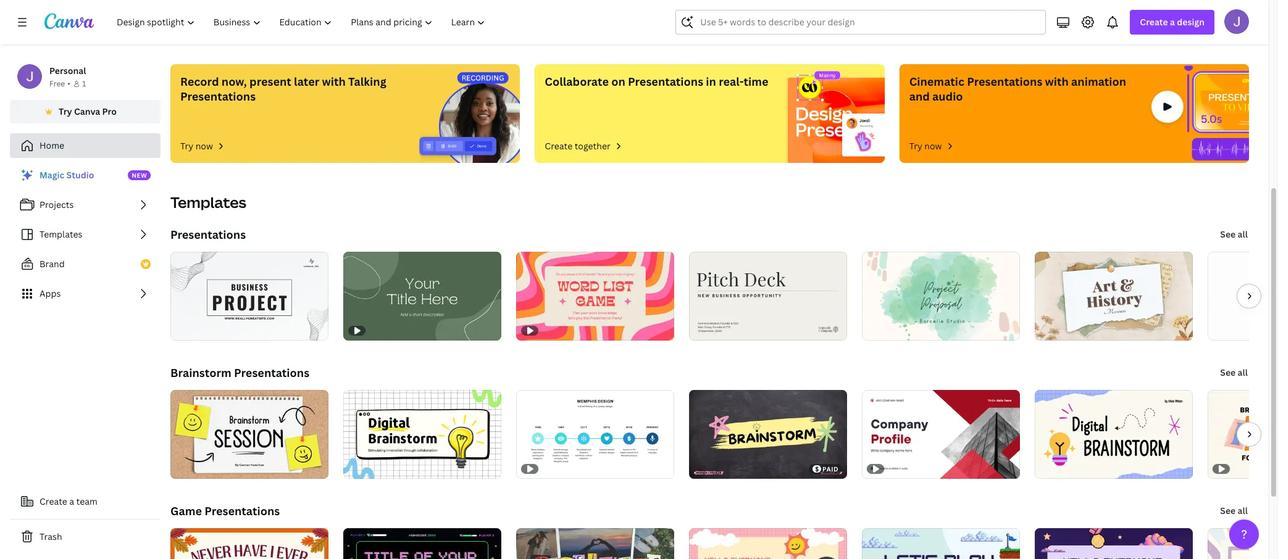 Task type: vqa. For each thing, say whether or not it's contained in the screenshot.


Task type: locate. For each thing, give the bounding box(es) containing it.
presentation left (mobile-
[[304, 17, 358, 29]]

2 horizontal spatial create
[[1140, 16, 1168, 28]]

now for cinematic presentations with animation and audio
[[925, 140, 942, 152]]

home
[[40, 140, 64, 151]]

pro
[[102, 106, 117, 117]]

all for brainstorm
[[1238, 367, 1248, 379]]

1 horizontal spatial templates
[[170, 192, 246, 212]]

0 vertical spatial see all
[[1221, 229, 1248, 240]]

see all for brainstorm
[[1221, 367, 1248, 379]]

all for game
[[1238, 505, 1248, 517]]

game
[[704, 17, 728, 29], [170, 504, 202, 519]]

1 with from the left
[[322, 74, 346, 89]]

cinematic
[[910, 74, 965, 89]]

templates down projects in the left of the page
[[40, 229, 82, 240]]

templates up presentations link
[[170, 192, 246, 212]]

see
[[1221, 229, 1236, 240], [1221, 367, 1236, 379], [1221, 505, 1236, 517]]

3 all from the top
[[1238, 505, 1248, 517]]

2 see all from the top
[[1221, 367, 1248, 379]]

with inside record now, present later with talking presentations
[[322, 74, 346, 89]]

0 vertical spatial create
[[1140, 16, 1168, 28]]

2 vertical spatial see
[[1221, 505, 1236, 517]]

a inside button
[[69, 496, 74, 508]]

1 horizontal spatial brainstorm
[[571, 17, 618, 29]]

presentation (16:9)
[[170, 17, 251, 29]]

new
[[132, 171, 147, 180]]

(mobile-
[[360, 17, 395, 29]]

presentation up time
[[730, 17, 785, 29]]

on
[[612, 74, 625, 89]]

game for game presentations
[[170, 504, 202, 519]]

see all link
[[1219, 222, 1249, 247], [1219, 361, 1249, 385], [1219, 499, 1249, 524]]

1 horizontal spatial a
[[1170, 16, 1175, 28]]

(16:9) for brainstorm presentation (16:9)
[[676, 17, 700, 29]]

a left team
[[69, 496, 74, 508]]

1 vertical spatial all
[[1238, 367, 1248, 379]]

see all link for game
[[1219, 499, 1249, 524]]

apps link
[[10, 282, 161, 306]]

create inside dropdown button
[[1140, 16, 1168, 28]]

a left design
[[1170, 16, 1175, 28]]

(16:9)
[[227, 17, 251, 29], [676, 17, 700, 29], [787, 17, 811, 29]]

try for cinematic presentations with animation and audio
[[910, 140, 923, 152]]

0 horizontal spatial with
[[322, 74, 346, 89]]

0 horizontal spatial templates
[[40, 229, 82, 240]]

create a design
[[1140, 16, 1205, 28]]

2 horizontal spatial (16:9)
[[787, 17, 811, 29]]

create left team
[[40, 496, 67, 508]]

now
[[196, 140, 213, 152], [925, 140, 942, 152]]

0 vertical spatial templates
[[170, 192, 246, 212]]

presentation (mobile-first)
[[304, 17, 417, 29]]

0 horizontal spatial try now
[[180, 140, 213, 152]]

cinematic presentations with animation and audio
[[910, 74, 1127, 104]]

2 presentation from the left
[[304, 17, 358, 29]]

1 vertical spatial brainstorm
[[170, 366, 231, 380]]

with left 'animation'
[[1045, 74, 1069, 89]]

brainstorm presentation (16:9) group
[[571, 0, 700, 45]]

2 try now from the left
[[910, 140, 942, 152]]

projects
[[40, 199, 74, 211]]

presentations
[[628, 74, 704, 89], [967, 74, 1043, 89], [180, 89, 256, 104], [170, 227, 246, 242], [234, 366, 309, 380], [205, 504, 280, 519]]

presentation inside game presentation (16:9) group
[[730, 17, 785, 29]]

create for create a design
[[1140, 16, 1168, 28]]

0 vertical spatial see
[[1221, 229, 1236, 240]]

1 horizontal spatial with
[[1045, 74, 1069, 89]]

Search search field
[[701, 10, 1022, 34]]

create left design
[[1140, 16, 1168, 28]]

0 vertical spatial all
[[1238, 229, 1248, 240]]

1 see from the top
[[1221, 229, 1236, 240]]

a for design
[[1170, 16, 1175, 28]]

2 see from the top
[[1221, 367, 1236, 379]]

3 see from the top
[[1221, 505, 1236, 517]]

all
[[1238, 229, 1248, 240], [1238, 367, 1248, 379], [1238, 505, 1248, 517]]

5 presentation from the left
[[730, 17, 785, 29]]

templates
[[170, 192, 246, 212], [40, 229, 82, 240]]

presentation (4:3)
[[437, 17, 512, 29]]

see all link for brainstorm
[[1219, 361, 1249, 385]]

(4:3)
[[493, 17, 512, 29]]

1 vertical spatial game
[[170, 504, 202, 519]]

0 vertical spatial game
[[704, 17, 728, 29]]

0 horizontal spatial try
[[59, 106, 72, 117]]

presentation for presentation (mobile-first)
[[304, 17, 358, 29]]

audio
[[933, 89, 963, 104]]

brainstorm inside group
[[571, 17, 618, 29]]

a inside dropdown button
[[1170, 16, 1175, 28]]

create
[[1140, 16, 1168, 28], [545, 140, 573, 152], [40, 496, 67, 508]]

brainstorm for brainstorm presentations
[[170, 366, 231, 380]]

0 horizontal spatial create
[[40, 496, 67, 508]]

2 see all link from the top
[[1219, 361, 1249, 385]]

create a team button
[[10, 490, 161, 514]]

1 presentation from the left
[[170, 17, 225, 29]]

1 horizontal spatial (16:9)
[[676, 17, 700, 29]]

0 horizontal spatial brainstorm
[[170, 366, 231, 380]]

create for create together
[[545, 140, 573, 152]]

present
[[250, 74, 291, 89]]

game presentation (16:9)
[[704, 17, 811, 29]]

try now for cinematic presentations with animation and audio
[[910, 140, 942, 152]]

2 now from the left
[[925, 140, 942, 152]]

3 presentation from the left
[[437, 17, 491, 29]]

presentation for presentation (16:9)
[[170, 17, 225, 29]]

2 vertical spatial see all link
[[1219, 499, 1249, 524]]

0 horizontal spatial (16:9)
[[227, 17, 251, 29]]

1 try now from the left
[[180, 140, 213, 152]]

2 (16:9) from the left
[[676, 17, 700, 29]]

2 vertical spatial see all
[[1221, 505, 1248, 517]]

try now
[[180, 140, 213, 152], [910, 140, 942, 152]]

2 vertical spatial create
[[40, 496, 67, 508]]

0 horizontal spatial now
[[196, 140, 213, 152]]

1 vertical spatial a
[[69, 496, 74, 508]]

a for team
[[69, 496, 74, 508]]

1 now from the left
[[196, 140, 213, 152]]

0 vertical spatial a
[[1170, 16, 1175, 28]]

paid
[[823, 465, 839, 474]]

1 vertical spatial see all link
[[1219, 361, 1249, 385]]

(16:9) for game presentation (16:9)
[[787, 17, 811, 29]]

trash
[[40, 531, 62, 543]]

try canva pro
[[59, 106, 117, 117]]

1 horizontal spatial game
[[704, 17, 728, 29]]

try canva pro button
[[10, 100, 161, 124]]

see all for game
[[1221, 505, 1248, 517]]

list
[[10, 163, 161, 306]]

3 (16:9) from the left
[[787, 17, 811, 29]]

0 vertical spatial see all link
[[1219, 222, 1249, 247]]

presentations inside "cinematic presentations with animation and audio"
[[967, 74, 1043, 89]]

magic studio
[[40, 169, 94, 181]]

0 horizontal spatial game
[[170, 504, 202, 519]]

create left together
[[545, 140, 573, 152]]

0 horizontal spatial a
[[69, 496, 74, 508]]

create a team
[[40, 496, 98, 508]]

personal
[[49, 65, 86, 77]]

with right later
[[322, 74, 346, 89]]

1 vertical spatial templates
[[40, 229, 82, 240]]

game presentations
[[170, 504, 280, 519]]

1 horizontal spatial try now
[[910, 140, 942, 152]]

3 see all link from the top
[[1219, 499, 1249, 524]]

free
[[49, 78, 65, 89]]

presentation up record
[[170, 17, 225, 29]]

first)
[[395, 17, 417, 29]]

presentation up collaborate on presentations in real-time
[[620, 17, 674, 29]]

1 horizontal spatial now
[[925, 140, 942, 152]]

3 see all from the top
[[1221, 505, 1248, 517]]

presentation left the (4:3)
[[437, 17, 491, 29]]

1 vertical spatial see all
[[1221, 367, 1248, 379]]

1 horizontal spatial try
[[180, 140, 193, 152]]

•
[[67, 78, 70, 89]]

2 with from the left
[[1045, 74, 1069, 89]]

try
[[59, 106, 72, 117], [180, 140, 193, 152], [910, 140, 923, 152]]

1 vertical spatial see
[[1221, 367, 1236, 379]]

4 presentation from the left
[[620, 17, 674, 29]]

2 horizontal spatial try
[[910, 140, 923, 152]]

2 all from the top
[[1238, 367, 1248, 379]]

presentation
[[170, 17, 225, 29], [304, 17, 358, 29], [437, 17, 491, 29], [620, 17, 674, 29], [730, 17, 785, 29]]

None search field
[[676, 10, 1046, 35]]

create a design button
[[1130, 10, 1215, 35]]

1 horizontal spatial create
[[545, 140, 573, 152]]

animation
[[1072, 74, 1127, 89]]

1 vertical spatial create
[[545, 140, 573, 152]]

design
[[1177, 16, 1205, 28]]

create inside button
[[40, 496, 67, 508]]

brainstorm
[[571, 17, 618, 29], [170, 366, 231, 380]]

game inside group
[[704, 17, 728, 29]]

see all
[[1221, 229, 1248, 240], [1221, 367, 1248, 379], [1221, 505, 1248, 517]]

team
[[76, 496, 98, 508]]

with
[[322, 74, 346, 89], [1045, 74, 1069, 89]]

0 vertical spatial brainstorm
[[571, 17, 618, 29]]

a
[[1170, 16, 1175, 28], [69, 496, 74, 508]]

brand
[[40, 258, 65, 270]]

2 vertical spatial all
[[1238, 505, 1248, 517]]



Task type: describe. For each thing, give the bounding box(es) containing it.
1 all from the top
[[1238, 229, 1248, 240]]

game presentations link
[[170, 504, 280, 519]]

record now, present later with talking presentations
[[180, 74, 386, 104]]

1 see all from the top
[[1221, 229, 1248, 240]]

apps
[[40, 288, 61, 300]]

1 (16:9) from the left
[[227, 17, 251, 29]]

later
[[294, 74, 320, 89]]

presentations link
[[170, 227, 246, 242]]

real-
[[719, 74, 744, 89]]

top level navigation element
[[109, 10, 496, 35]]

now for record now, present later with talking presentations
[[196, 140, 213, 152]]

presentations inside record now, present later with talking presentations
[[180, 89, 256, 104]]

try for record now, present later with talking presentations
[[180, 140, 193, 152]]

create together
[[545, 140, 611, 152]]

with inside "cinematic presentations with animation and audio"
[[1045, 74, 1069, 89]]

brainstorm for brainstorm presentation (16:9)
[[571, 17, 618, 29]]

list containing magic studio
[[10, 163, 161, 306]]

in
[[706, 74, 716, 89]]

game presentation (16:9) group
[[704, 0, 823, 45]]

try now for record now, present later with talking presentations
[[180, 140, 213, 152]]

and
[[910, 89, 930, 104]]

magic
[[40, 169, 64, 181]]

templates link
[[10, 222, 161, 247]]

brainstorm presentation (16:9)
[[571, 17, 700, 29]]

canva
[[74, 106, 100, 117]]

now,
[[222, 74, 247, 89]]

time
[[744, 74, 769, 89]]

presentation for presentation (4:3)
[[437, 17, 491, 29]]

studio
[[66, 169, 94, 181]]

try inside button
[[59, 106, 72, 117]]

brainstorm presentations
[[170, 366, 309, 380]]

see for game
[[1221, 505, 1236, 517]]

game for game presentation (16:9)
[[704, 17, 728, 29]]

home link
[[10, 133, 161, 158]]

presentation inside brainstorm presentation (16:9) group
[[620, 17, 674, 29]]

talking
[[348, 74, 386, 89]]

1
[[82, 78, 86, 89]]

free •
[[49, 78, 70, 89]]

create for create a team
[[40, 496, 67, 508]]

record
[[180, 74, 219, 89]]

brand link
[[10, 252, 161, 277]]

projects link
[[10, 193, 161, 217]]

templates inside list
[[40, 229, 82, 240]]

trash link
[[10, 525, 161, 550]]

see for brainstorm
[[1221, 367, 1236, 379]]

jacob simon image
[[1225, 9, 1249, 34]]

collaborate on presentations in real-time
[[545, 74, 769, 89]]

together
[[575, 140, 611, 152]]

collaborate
[[545, 74, 609, 89]]

brainstorm presentations link
[[170, 366, 309, 380]]

1 see all link from the top
[[1219, 222, 1249, 247]]



